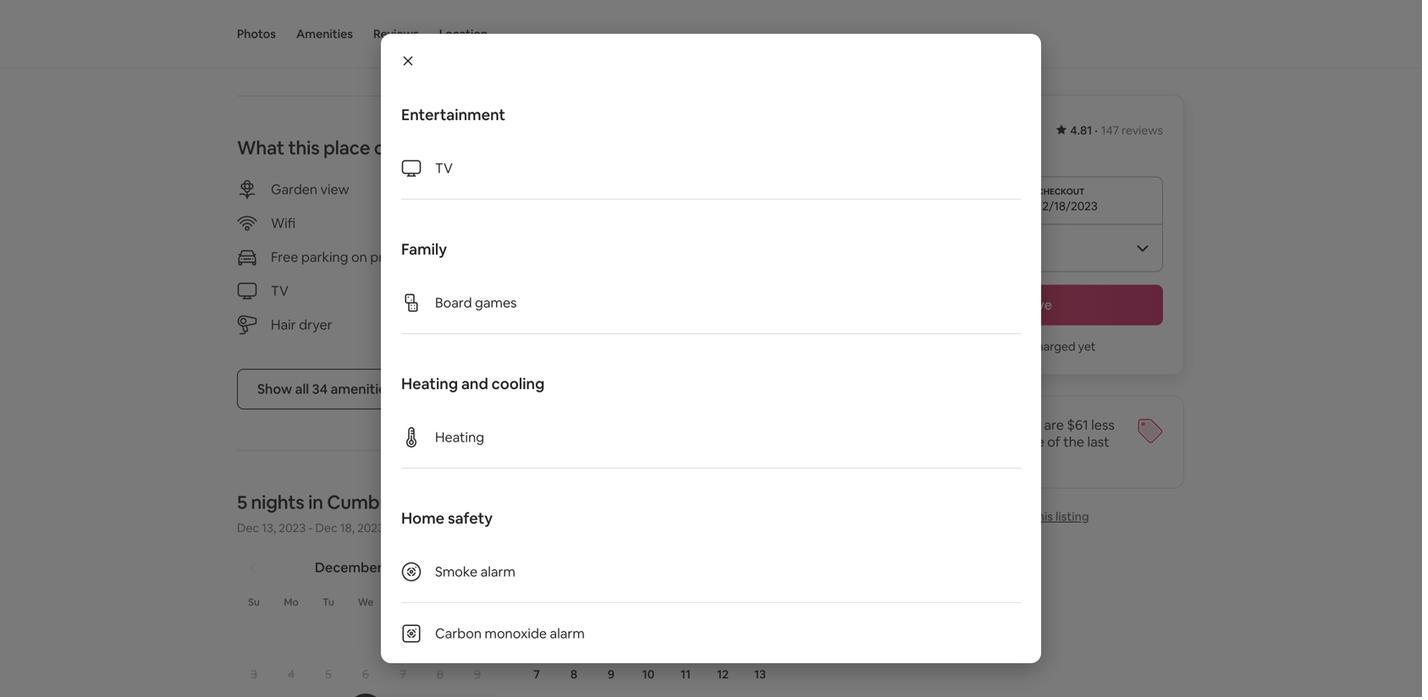 Task type: vqa. For each thing, say whether or not it's contained in the screenshot.
Airbnb
no



Task type: locate. For each thing, give the bounding box(es) containing it.
last
[[1088, 434, 1110, 451]]

th
[[397, 596, 409, 609], [681, 596, 693, 609]]

place
[[323, 136, 370, 160]]

fr
[[436, 596, 445, 609], [719, 596, 729, 609]]

1 horizontal spatial mo
[[568, 596, 582, 609]]

12 button
[[705, 657, 742, 693]]

calendar application
[[217, 541, 1359, 698]]

0 horizontal spatial 9
[[474, 667, 481, 682]]

8 left the 10 button
[[571, 667, 578, 682]]

1 horizontal spatial we
[[642, 596, 657, 609]]

1 left 2
[[438, 630, 443, 645]]

su up monoxide at the left bottom of page
[[532, 596, 544, 609]]

view
[[321, 181, 349, 198]]

$61
[[1067, 417, 1089, 434]]

2023 right december
[[386, 559, 417, 577]]

1 th from the left
[[397, 596, 409, 609]]

5 for 5 nights in cumbria dec 13, 2023 - dec 18, 2023
[[237, 491, 247, 515]]

5 left nights
[[237, 491, 247, 515]]

dec left 13,
[[237, 521, 259, 536]]

0 vertical spatial heating
[[401, 374, 458, 394]]

0 horizontal spatial 7
[[400, 667, 406, 682]]

8 button down carbon
[[422, 657, 459, 693]]

december 2023
[[315, 559, 417, 577]]

reviews button
[[373, 0, 419, 68]]

your
[[975, 417, 1004, 434]]

0 horizontal spatial sa
[[472, 596, 483, 609]]

2 horizontal spatial 2023
[[386, 559, 417, 577]]

heating down heating and cooling at the left bottom
[[435, 429, 484, 446]]

show
[[257, 381, 292, 398]]

1 vertical spatial alarm
[[550, 625, 585, 643]]

1 8 button from the left
[[422, 657, 459, 693]]

0 horizontal spatial mo
[[284, 596, 299, 609]]

mo up carbon monoxide alarm
[[568, 596, 582, 609]]

reserve button
[[891, 285, 1164, 326]]

all
[[295, 381, 309, 398]]

2 1 button from the left
[[556, 620, 593, 655]]

1 horizontal spatial fr
[[719, 596, 729, 609]]

8 down carbon
[[437, 667, 444, 682]]

1 horizontal spatial th
[[681, 596, 693, 609]]

0 horizontal spatial dec
[[237, 521, 259, 536]]

tv right offers
[[435, 160, 453, 177]]

0 horizontal spatial 8 button
[[422, 657, 459, 693]]

2 button
[[459, 620, 496, 655]]

8 button
[[422, 657, 459, 693], [556, 657, 593, 693]]

6
[[362, 667, 369, 682]]

1 dec from the left
[[237, 521, 259, 536]]

8 for 2nd 8 button from the left
[[571, 667, 578, 682]]

this left listing
[[1033, 509, 1054, 525]]

you won't be charged yet
[[958, 339, 1096, 354]]

9 button down 2 'button'
[[459, 657, 496, 693]]

0 horizontal spatial 1 button
[[422, 620, 459, 655]]

1 horizontal spatial 7
[[534, 667, 540, 682]]

1 horizontal spatial 1
[[438, 630, 443, 645]]

board games
[[435, 294, 517, 312]]

9 down 2 'button'
[[474, 667, 481, 682]]

days.
[[910, 451, 942, 468]]

2 dec from the left
[[315, 521, 338, 536]]

9 button
[[459, 657, 496, 693], [593, 657, 630, 693]]

mo up 4 button
[[284, 596, 299, 609]]

carbon monoxide alarm
[[435, 625, 585, 643]]

list
[[401, 542, 1021, 698]]

3
[[251, 667, 257, 682]]

1 horizontal spatial 1 button
[[556, 620, 593, 655]]

tu down december
[[323, 596, 334, 609]]

you
[[958, 339, 978, 354]]

mo
[[284, 596, 299, 609], [568, 596, 582, 609]]

9 for 2nd 9 button from the left
[[608, 667, 615, 682]]

34
[[312, 381, 328, 398]]

won't
[[981, 339, 1011, 354]]

sa
[[472, 596, 483, 609], [756, 596, 767, 609]]

fr up 5, friday, january 2024. this day is only available for checkout. button
[[719, 596, 729, 609]]

1 horizontal spatial this
[[1033, 509, 1054, 525]]

1 horizontal spatial sa
[[756, 596, 767, 609]]

1 for 2nd 1 button from the right
[[438, 630, 443, 645]]

dec
[[237, 521, 259, 536], [315, 521, 338, 536]]

amenities button
[[296, 0, 353, 68]]

8 button left the 10 button
[[556, 657, 593, 693]]

1 horizontal spatial 8 button
[[556, 657, 593, 693]]

4.81
[[1071, 123, 1093, 138]]

premises
[[370, 248, 427, 266]]

1 horizontal spatial the
[[1064, 434, 1085, 451]]

2023 right 18,
[[357, 521, 384, 536]]

fr down smoke
[[436, 596, 445, 609]]

2 sa from the left
[[756, 596, 767, 609]]

1 horizontal spatial su
[[532, 596, 544, 609]]

we up 3, wednesday, january 2024. available. there is a 2 night minimum stay requirement. select as check-in date. button
[[642, 596, 657, 609]]

heating left the and
[[401, 374, 458, 394]]

9 down 2, tuesday, january 2024. unavailable button
[[608, 667, 615, 682]]

0 vertical spatial 5
[[237, 491, 247, 515]]

5 inside 5 nights in cumbria dec 13, 2023 - dec 18, 2023
[[237, 491, 247, 515]]

7 down monoxide at the left bottom of page
[[534, 667, 540, 682]]

7 right 6 button
[[400, 667, 406, 682]]

13 button
[[742, 657, 779, 693]]

4, thursday, january 2024. available, but has no eligible checkout date, due to the 2 night stay requirement. button
[[668, 620, 704, 655]]

1 horizontal spatial 7 button
[[518, 657, 556, 693]]

tv up hair
[[271, 282, 289, 300]]

alarm right smoke
[[481, 564, 516, 581]]

su
[[248, 596, 260, 609], [532, 596, 544, 609]]

2 mo from the left
[[568, 596, 582, 609]]

12/13/2023
[[901, 199, 961, 214]]

alarm left 2, tuesday, january 2024. unavailable button
[[550, 625, 585, 643]]

0 horizontal spatial 7 button
[[384, 657, 422, 693]]

th down december 2023
[[397, 596, 409, 609]]

0 horizontal spatial fr
[[436, 596, 445, 609]]

1 button left 2
[[422, 620, 459, 655]]

we down december 2023
[[358, 596, 374, 609]]

1 9 button from the left
[[459, 657, 496, 693]]

5 left 6
[[325, 667, 332, 682]]

2023
[[279, 521, 306, 536], [357, 521, 384, 536], [386, 559, 417, 577]]

2 9 from the left
[[608, 667, 615, 682]]

0 horizontal spatial tu
[[323, 596, 334, 609]]

1 horizontal spatial dec
[[315, 521, 338, 536]]

2 th from the left
[[681, 596, 693, 609]]

1 the from the left
[[922, 434, 943, 451]]

1 horizontal spatial 9 button
[[593, 657, 630, 693]]

7
[[400, 667, 406, 682], [534, 667, 540, 682]]

7 button down monoxide at the left bottom of page
[[518, 657, 556, 693]]

5 inside button
[[325, 667, 332, 682]]

the right of
[[1064, 434, 1085, 451]]

0 vertical spatial this
[[288, 136, 320, 160]]

what this place offers dialog
[[381, 34, 1042, 698]]

nightly
[[974, 434, 1017, 451]]

1 vertical spatial this
[[1033, 509, 1054, 525]]

7 button right 6
[[384, 657, 422, 693]]

heating
[[401, 374, 458, 394], [435, 429, 484, 446]]

4.81 · 147 reviews
[[1071, 123, 1164, 138]]

free parking on premises
[[271, 248, 427, 266]]

0 vertical spatial tv
[[435, 160, 453, 177]]

su up 3
[[248, 596, 260, 609]]

0 horizontal spatial 5
[[237, 491, 247, 515]]

of
[[1048, 434, 1061, 451]]

1 horizontal spatial 8
[[571, 667, 578, 682]]

sa up 6, saturday, january 2024. unavailable button
[[756, 596, 767, 609]]

cumbria
[[327, 491, 401, 515]]

1 button left 2, tuesday, january 2024. unavailable button
[[556, 620, 593, 655]]

2 horizontal spatial 1
[[572, 630, 577, 645]]

1 horizontal spatial tu
[[606, 596, 618, 609]]

rate
[[1020, 434, 1045, 451]]

allowed
[[657, 316, 705, 334]]

10 button
[[630, 657, 667, 693]]

tu up 2, tuesday, january 2024. unavailable button
[[606, 596, 618, 609]]

9 button down 2, tuesday, january 2024. unavailable button
[[593, 657, 630, 693]]

this
[[288, 136, 320, 160], [1033, 509, 1054, 525]]

1 su from the left
[[248, 596, 260, 609]]

2 8 from the left
[[571, 667, 578, 682]]

13
[[755, 667, 766, 682]]

location button
[[439, 0, 488, 68]]

1 horizontal spatial 5
[[325, 667, 332, 682]]

0 horizontal spatial th
[[397, 596, 409, 609]]

1 horizontal spatial tv
[[435, 160, 453, 177]]

1 vertical spatial heating
[[435, 429, 484, 446]]

what this place offers
[[237, 136, 426, 160]]

this for listing
[[1033, 509, 1054, 525]]

0 horizontal spatial we
[[358, 596, 374, 609]]

reserve
[[1002, 296, 1053, 314]]

the left avg.
[[922, 434, 943, 451]]

entertainment
[[401, 105, 506, 125]]

dec right -
[[315, 521, 338, 536]]

0 horizontal spatial su
[[248, 596, 260, 609]]

1 left 2, tuesday, january 2024. unavailable button
[[572, 630, 577, 645]]

0 horizontal spatial 9 button
[[459, 657, 496, 693]]

parking
[[301, 248, 348, 266]]

safety
[[448, 509, 493, 529]]

2, tuesday, january 2024. unavailable button
[[594, 620, 629, 655]]

8 for first 8 button from left
[[437, 667, 444, 682]]

list containing smoke alarm
[[401, 542, 1021, 698]]

1 vertical spatial 5
[[325, 667, 332, 682]]

tv
[[435, 160, 453, 177], [271, 282, 289, 300]]

1 1 button from the left
[[422, 620, 459, 655]]

1 for 1st 1 button from the right
[[572, 630, 577, 645]]

what
[[237, 136, 284, 160]]

3 button
[[235, 657, 273, 693]]

1 vertical spatial tv
[[271, 282, 289, 300]]

1 8 from the left
[[437, 667, 444, 682]]

1 sa from the left
[[472, 596, 483, 609]]

yet
[[1079, 339, 1096, 354]]

5 for 5
[[325, 667, 332, 682]]

long term stays allowed
[[554, 316, 705, 334]]

sa down smoke alarm
[[472, 596, 483, 609]]

1 7 button from the left
[[384, 657, 422, 693]]

1 horizontal spatial 9
[[608, 667, 615, 682]]

games
[[475, 294, 517, 312]]

1
[[258, 18, 263, 33], [438, 630, 443, 645], [572, 630, 577, 645]]

1 left the king
[[258, 18, 263, 33]]

2023 left -
[[279, 521, 306, 536]]

garden
[[271, 181, 318, 198]]

heating for heating
[[435, 429, 484, 446]]

0 vertical spatial alarm
[[481, 564, 516, 581]]

th up 4, thursday, january 2024. available, but has no eligible checkout date, due to the 2 night stay requirement. button
[[681, 596, 693, 609]]

dryer
[[299, 316, 333, 334]]

0 horizontal spatial this
[[288, 136, 320, 160]]

1 9 from the left
[[474, 667, 481, 682]]

2 tu from the left
[[606, 596, 618, 609]]

9
[[474, 667, 481, 682], [608, 667, 615, 682]]

0 horizontal spatial 2023
[[279, 521, 306, 536]]

0 horizontal spatial 8
[[437, 667, 444, 682]]

this up garden view
[[288, 136, 320, 160]]

2 7 from the left
[[534, 667, 540, 682]]

2 su from the left
[[532, 596, 544, 609]]

the
[[922, 434, 943, 451], [1064, 434, 1085, 451]]

1 7 from the left
[[400, 667, 406, 682]]

2 9 button from the left
[[593, 657, 630, 693]]

0 horizontal spatial the
[[922, 434, 943, 451]]



Task type: describe. For each thing, give the bounding box(es) containing it.
5, friday, january 2024. this day is only available for checkout. button
[[705, 620, 741, 655]]

-
[[308, 521, 313, 536]]

reviews
[[373, 26, 419, 41]]

13,
[[262, 521, 276, 536]]

18,
[[340, 521, 355, 536]]

charged
[[1031, 339, 1076, 354]]

1 we from the left
[[358, 596, 374, 609]]

than
[[891, 434, 919, 451]]

12/18/2023
[[1038, 199, 1098, 214]]

report this listing
[[992, 509, 1090, 525]]

show all 34 amenities button
[[237, 369, 413, 410]]

2023 inside the calendar application
[[386, 559, 417, 577]]

offers
[[374, 136, 426, 160]]

december
[[315, 559, 383, 577]]

1 king bed
[[258, 18, 313, 33]]

cooling
[[492, 374, 545, 394]]

6, saturday, january 2024. unavailable button
[[743, 620, 778, 655]]

4 button
[[273, 657, 310, 693]]

2
[[474, 630, 481, 645]]

stays
[[622, 316, 654, 334]]

long
[[554, 316, 586, 334]]

7 for 2nd 7 button from the left
[[534, 667, 540, 682]]

147
[[1102, 123, 1120, 138]]

hair dryer
[[271, 316, 333, 334]]

home safety
[[401, 509, 493, 529]]

2 we from the left
[[642, 596, 657, 609]]

photos
[[237, 26, 276, 41]]

1 fr from the left
[[436, 596, 445, 609]]

report
[[992, 509, 1030, 525]]

carbon
[[435, 625, 482, 643]]

11
[[681, 667, 691, 682]]

1 horizontal spatial 2023
[[357, 521, 384, 536]]

2 8 button from the left
[[556, 657, 593, 693]]

60
[[891, 451, 907, 468]]

smoke alarm
[[435, 564, 516, 581]]

in
[[308, 491, 323, 515]]

location
[[439, 26, 488, 41]]

list inside the what this place offers dialog
[[401, 542, 1021, 698]]

10
[[643, 667, 655, 682]]

1 horizontal spatial alarm
[[550, 625, 585, 643]]

report this listing button
[[965, 509, 1090, 525]]

9 for first 9 button from left
[[474, 667, 481, 682]]

11 button
[[667, 657, 705, 693]]

1 mo from the left
[[284, 596, 299, 609]]

tv inside the what this place offers dialog
[[435, 160, 453, 177]]

wifi
[[271, 215, 296, 232]]

2 the from the left
[[1064, 434, 1085, 451]]

bed
[[291, 18, 313, 33]]

photos button
[[237, 0, 276, 68]]

3, wednesday, january 2024. available. there is a 2 night minimum stay requirement. select as check-in date. button
[[631, 620, 666, 655]]

1 tu from the left
[[323, 596, 334, 609]]

term
[[588, 316, 619, 334]]

and
[[461, 374, 489, 394]]

nights
[[251, 491, 305, 515]]

smoke
[[435, 564, 478, 581]]

0 horizontal spatial alarm
[[481, 564, 516, 581]]

less
[[1092, 417, 1115, 434]]

your dates are $61 less than the avg. nightly rate of the last 60 days.
[[891, 417, 1115, 468]]

5 button
[[310, 657, 347, 693]]

7 for second 7 button from right
[[400, 667, 406, 682]]

4
[[288, 667, 295, 682]]

2 7 button from the left
[[518, 657, 556, 693]]

this for place
[[288, 136, 320, 160]]

monoxide
[[485, 625, 547, 643]]

reviews
[[1122, 123, 1164, 138]]

heating for heating and cooling
[[401, 374, 458, 394]]

be
[[1014, 339, 1028, 354]]

12
[[717, 667, 729, 682]]

·
[[1095, 123, 1098, 138]]

2 fr from the left
[[719, 596, 729, 609]]

garden view
[[271, 181, 349, 198]]

family
[[401, 240, 447, 260]]

show all 34 amenities
[[257, 381, 393, 398]]

0 horizontal spatial tv
[[271, 282, 289, 300]]

hair
[[271, 316, 296, 334]]

amenities
[[296, 26, 353, 41]]

5 nights in cumbria dec 13, 2023 - dec 18, 2023
[[237, 491, 401, 536]]

listing
[[1056, 509, 1090, 525]]

amenities
[[331, 381, 393, 398]]

6 button
[[347, 657, 384, 693]]

dates
[[1007, 417, 1042, 434]]

0 horizontal spatial 1
[[258, 18, 263, 33]]

heating and cooling
[[401, 374, 545, 394]]



